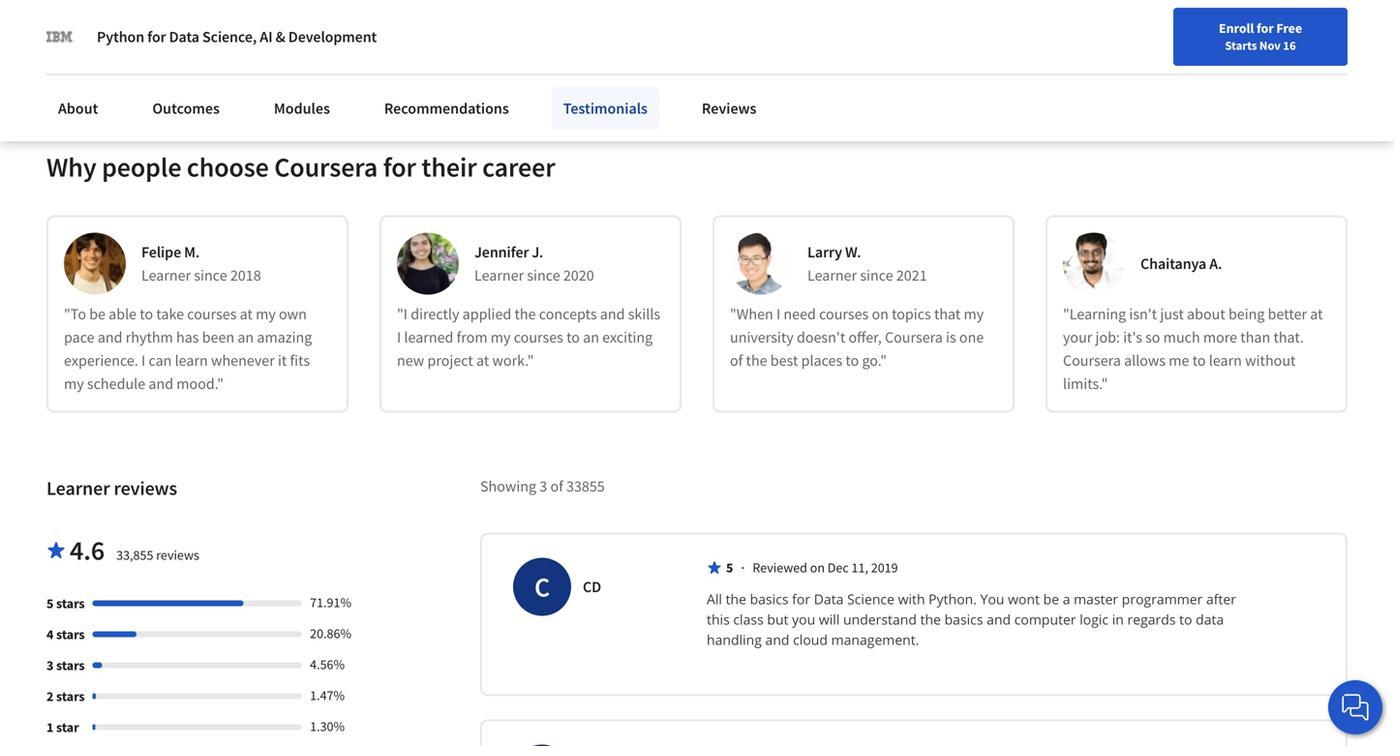 Task type: describe. For each thing, give the bounding box(es) containing it.
on inside the "when i need courses on topics that my university doesn't offer, coursera is one of the best places to go."
[[872, 304, 889, 324]]

so
[[1145, 328, 1160, 347]]

applied
[[462, 304, 511, 324]]

computer
[[1014, 610, 1076, 629]]

than
[[1241, 328, 1270, 347]]

with
[[898, 590, 925, 608]]

that
[[934, 304, 961, 324]]

courses inside the "when i need courses on topics that my university doesn't offer, coursera is one of the best places to go."
[[819, 304, 869, 324]]

find
[[893, 61, 918, 78]]

to inside the "when i need courses on topics that my university doesn't offer, coursera is one of the best places to go."
[[846, 351, 859, 370]]

20.86%
[[310, 625, 351, 642]]

1 star
[[46, 719, 79, 736]]

my left own
[[256, 304, 276, 324]]

1 vertical spatial basics
[[945, 610, 983, 629]]

topics
[[892, 304, 931, 324]]

it
[[278, 351, 287, 370]]

to inside "to be able to take courses at my own pace and rhythm has been an amazing experience. i can learn whenever it fits my schedule and mood."
[[140, 304, 153, 324]]

since for j.
[[527, 266, 560, 285]]

4 stars
[[46, 626, 85, 643]]

learn for more
[[1209, 351, 1242, 370]]

w.
[[845, 242, 861, 262]]

science
[[847, 590, 895, 608]]

take
[[156, 304, 184, 324]]

python.
[[929, 590, 977, 608]]

a.
[[1210, 254, 1222, 273]]

learner for felipe
[[141, 266, 191, 285]]

since for w.
[[860, 266, 893, 285]]

much
[[1163, 328, 1200, 347]]

free
[[1276, 19, 1302, 37]]

is
[[946, 328, 956, 347]]

schedule
[[87, 374, 145, 393]]

learn for has
[[175, 351, 208, 370]]

chat with us image
[[1340, 692, 1371, 723]]

33,855
[[116, 546, 153, 564]]

work."
[[492, 351, 534, 370]]

able
[[109, 304, 137, 324]]

experience.
[[64, 351, 138, 370]]

2 stars
[[46, 688, 85, 705]]

stars for 5 stars
[[56, 595, 85, 612]]

data
[[1196, 610, 1224, 629]]

modules
[[274, 99, 330, 118]]

just
[[1160, 304, 1184, 324]]

about link
[[46, 87, 110, 130]]

0 vertical spatial your
[[921, 61, 946, 78]]

&
[[276, 27, 285, 46]]

an inside "to be able to take courses at my own pace and rhythm has been an amazing experience. i can learn whenever it fits my schedule and mood."
[[238, 328, 254, 347]]

me
[[1169, 351, 1189, 370]]

and down but
[[765, 631, 790, 649]]

best
[[770, 351, 798, 370]]

that.
[[1274, 328, 1304, 347]]

coursera inside the "when i need courses on topics that my university doesn't offer, coursera is one of the best places to go."
[[885, 328, 943, 347]]

j.
[[532, 242, 543, 262]]

understand
[[843, 610, 917, 629]]

without
[[1245, 351, 1296, 370]]

and down you
[[987, 610, 1011, 629]]

wont
[[1008, 590, 1040, 608]]

fits
[[290, 351, 310, 370]]

learner up 4.6
[[46, 476, 110, 500]]

has
[[176, 328, 199, 347]]

2021
[[896, 266, 927, 285]]

it's
[[1123, 328, 1142, 347]]

to inside '"i directly applied the concepts and skills i learned from my courses to an exciting new project at work."'
[[566, 328, 580, 347]]

management.
[[831, 631, 919, 649]]

more inside show 6 more button
[[107, 30, 138, 48]]

cloud
[[793, 631, 828, 649]]

"i directly applied the concepts and skills i learned from my courses to an exciting new project at work."
[[397, 304, 660, 370]]

0 vertical spatial data
[[169, 27, 199, 46]]

0 horizontal spatial coursera
[[274, 150, 378, 184]]

after
[[1206, 590, 1236, 608]]

show
[[62, 30, 95, 48]]

m.
[[184, 242, 200, 262]]

the right all
[[726, 590, 746, 608]]

one
[[959, 328, 984, 347]]

project
[[427, 351, 473, 370]]

and up experience.
[[98, 328, 122, 347]]

at for better
[[1310, 304, 1323, 324]]

about
[[1187, 304, 1225, 324]]

recommendations link
[[373, 87, 521, 130]]

science,
[[202, 27, 257, 46]]

5 for 5 stars
[[46, 595, 54, 612]]

i inside '"i directly applied the concepts and skills i learned from my courses to an exciting new project at work."'
[[397, 328, 401, 347]]

ai
[[260, 27, 273, 46]]

own
[[279, 304, 307, 324]]

for inside 'enroll for free starts nov 16'
[[1257, 19, 1274, 37]]

being
[[1229, 304, 1265, 324]]

71.91%
[[310, 594, 351, 611]]

chaitanya
[[1140, 254, 1207, 273]]

reviews link
[[690, 87, 768, 130]]

at inside '"i directly applied the concepts and skills i learned from my courses to an exciting new project at work."'
[[476, 351, 489, 370]]

enroll
[[1219, 19, 1254, 37]]

career
[[482, 150, 555, 184]]

recommendations
[[384, 99, 509, 118]]

programmer
[[1122, 590, 1203, 608]]

4.56%
[[310, 656, 345, 673]]

concepts
[[539, 304, 597, 324]]

33,855 reviews
[[116, 546, 199, 564]]

at for courses
[[240, 304, 253, 324]]

stars for 3 stars
[[56, 657, 85, 674]]

cd
[[583, 577, 601, 597]]

of inside the "when i need courses on topics that my university doesn't offer, coursera is one of the best places to go."
[[730, 351, 743, 370]]

learned
[[404, 328, 453, 347]]

16
[[1283, 38, 1296, 53]]

show notifications image
[[1169, 63, 1192, 86]]



Task type: locate. For each thing, give the bounding box(es) containing it.
coursera inside ""learning isn't just about being better at your job: it's so much more than that. coursera allows me to learn without limits.""
[[1063, 351, 1121, 370]]

regards
[[1127, 610, 1176, 629]]

about
[[58, 99, 98, 118]]

1 horizontal spatial an
[[583, 328, 599, 347]]

"learning
[[1063, 304, 1126, 324]]

0 horizontal spatial 5
[[46, 595, 54, 612]]

the down with
[[920, 610, 941, 629]]

3 up the 2
[[46, 657, 54, 674]]

of left 33855
[[550, 477, 563, 496]]

i down "i
[[397, 328, 401, 347]]

for left their
[[383, 150, 416, 184]]

since down the w.
[[860, 266, 893, 285]]

ibm image
[[46, 23, 74, 50]]

learner for jennifer
[[474, 266, 524, 285]]

logic
[[1080, 610, 1109, 629]]

isn't
[[1129, 304, 1157, 324]]

2 learn from the left
[[1209, 351, 1242, 370]]

but
[[767, 610, 789, 629]]

1 horizontal spatial your
[[1063, 328, 1092, 347]]

0 horizontal spatial 3
[[46, 657, 54, 674]]

1
[[46, 719, 54, 736]]

0 vertical spatial on
[[872, 304, 889, 324]]

show 6 more
[[62, 30, 138, 48]]

at right better
[[1310, 304, 1323, 324]]

1 vertical spatial reviews
[[156, 546, 199, 564]]

1 horizontal spatial more
[[1203, 328, 1237, 347]]

amazing
[[257, 328, 312, 347]]

english button
[[1024, 39, 1141, 102]]

6
[[97, 30, 104, 48]]

to left go." at the right of the page
[[846, 351, 859, 370]]

at inside ""learning isn't just about being better at your job: it's so much more than that. coursera allows me to learn without limits.""
[[1310, 304, 1323, 324]]

need
[[784, 304, 816, 324]]

can
[[149, 351, 172, 370]]

people
[[102, 150, 181, 184]]

doesn't
[[797, 328, 845, 347]]

0 vertical spatial i
[[776, 304, 781, 324]]

0 vertical spatial 3
[[540, 477, 547, 496]]

courses inside "to be able to take courses at my own pace and rhythm has been an amazing experience. i can learn whenever it fits my schedule and mood."
[[187, 304, 237, 324]]

0 vertical spatial be
[[89, 304, 106, 324]]

1 horizontal spatial learn
[[1209, 351, 1242, 370]]

basics down python.
[[945, 610, 983, 629]]

1 horizontal spatial 3
[[540, 477, 547, 496]]

python
[[97, 27, 144, 46]]

jennifer
[[474, 242, 529, 262]]

more inside ""learning isn't just about being better at your job: it's so much more than that. coursera allows me to learn without limits.""
[[1203, 328, 1237, 347]]

learn down has
[[175, 351, 208, 370]]

be inside all the basics for data science with python. you wont be a master programmer after this class but you will understand the basics and computer logic in regards to data handling and cloud management.
[[1043, 590, 1059, 608]]

0 horizontal spatial basics
[[750, 590, 789, 608]]

courses up been
[[187, 304, 237, 324]]

i left "need"
[[776, 304, 781, 324]]

for
[[1257, 19, 1274, 37], [147, 27, 166, 46], [383, 150, 416, 184], [792, 590, 810, 608]]

your down "learning
[[1063, 328, 1092, 347]]

4
[[46, 626, 54, 643]]

1 learn from the left
[[175, 351, 208, 370]]

learner down jennifer
[[474, 266, 524, 285]]

1 horizontal spatial since
[[527, 266, 560, 285]]

5 left reviewed
[[726, 559, 733, 576]]

at inside "to be able to take courses at my own pace and rhythm has been an amazing experience. i can learn whenever it fits my schedule and mood."
[[240, 304, 253, 324]]

5 stars
[[46, 595, 85, 612]]

1 horizontal spatial courses
[[514, 328, 563, 347]]

basics up but
[[750, 590, 789, 608]]

at down from
[[476, 351, 489, 370]]

to down concepts at the left of the page
[[566, 328, 580, 347]]

the inside '"i directly applied the concepts and skills i learned from my courses to an exciting new project at work."'
[[515, 304, 536, 324]]

since inside jennifer j. learner since 2020
[[527, 266, 560, 285]]

my inside the "when i need courses on topics that my university doesn't offer, coursera is one of the best places to go."
[[964, 304, 984, 324]]

be right the ""to"
[[89, 304, 106, 324]]

stars down 4 stars
[[56, 657, 85, 674]]

whenever
[[211, 351, 275, 370]]

allows
[[1124, 351, 1166, 370]]

chaitanya a.
[[1140, 254, 1222, 273]]

2 vertical spatial coursera
[[1063, 351, 1121, 370]]

0 horizontal spatial be
[[89, 304, 106, 324]]

0 horizontal spatial learn
[[175, 351, 208, 370]]

2 horizontal spatial at
[[1310, 304, 1323, 324]]

0 horizontal spatial data
[[169, 27, 199, 46]]

master
[[1074, 590, 1118, 608]]

be
[[89, 304, 106, 324], [1043, 590, 1059, 608]]

modules link
[[262, 87, 342, 130]]

be inside "to be able to take courses at my own pace and rhythm has been an amazing experience. i can learn whenever it fits my schedule and mood."
[[89, 304, 106, 324]]

you
[[792, 610, 815, 629]]

of down university
[[730, 351, 743, 370]]

4 stars from the top
[[56, 688, 85, 705]]

1 vertical spatial 3
[[46, 657, 54, 674]]

0 horizontal spatial an
[[238, 328, 254, 347]]

1 horizontal spatial on
[[872, 304, 889, 324]]

0 horizontal spatial courses
[[187, 304, 237, 324]]

coursera image
[[23, 54, 146, 85]]

data inside all the basics for data science with python. you wont be a master programmer after this class but you will understand the basics and computer logic in regards to data handling and cloud management.
[[814, 590, 844, 608]]

learn inside "to be able to take courses at my own pace and rhythm has been an amazing experience. i can learn whenever it fits my schedule and mood."
[[175, 351, 208, 370]]

university
[[730, 328, 794, 347]]

since down m.
[[194, 266, 227, 285]]

my inside '"i directly applied the concepts and skills i learned from my courses to an exciting new project at work."'
[[491, 328, 511, 347]]

to up rhythm
[[140, 304, 153, 324]]

0 vertical spatial basics
[[750, 590, 789, 608]]

be left a
[[1043, 590, 1059, 608]]

collection element
[[35, 0, 1359, 87]]

reviews for learner reviews
[[114, 476, 177, 500]]

1 vertical spatial i
[[397, 328, 401, 347]]

stars right the 2
[[56, 688, 85, 705]]

33855
[[566, 477, 605, 496]]

learn down "than"
[[1209, 351, 1242, 370]]

reviews up "33,855"
[[114, 476, 177, 500]]

learner reviews
[[46, 476, 177, 500]]

on left 'dec'
[[810, 559, 825, 576]]

0 horizontal spatial i
[[141, 351, 145, 370]]

to left data on the right bottom
[[1179, 610, 1192, 629]]

5 for 5
[[726, 559, 733, 576]]

in
[[1112, 610, 1124, 629]]

1 horizontal spatial data
[[814, 590, 844, 608]]

learner inside felipe m. learner since 2018
[[141, 266, 191, 285]]

my up one
[[964, 304, 984, 324]]

2 since from the left
[[527, 266, 560, 285]]

0 horizontal spatial at
[[240, 304, 253, 324]]

1 vertical spatial your
[[1063, 328, 1092, 347]]

all the basics for data science with python. you wont be a master programmer after this class but you will understand the basics and computer logic in regards to data handling and cloud management.
[[707, 590, 1240, 649]]

data up will
[[814, 590, 844, 608]]

python for data science, ai & development
[[97, 27, 377, 46]]

3 stars from the top
[[56, 657, 85, 674]]

since
[[194, 266, 227, 285], [527, 266, 560, 285], [860, 266, 893, 285]]

2 horizontal spatial since
[[860, 266, 893, 285]]

to inside ""learning isn't just about being better at your job: it's so much more than that. coursera allows me to learn without limits.""
[[1192, 351, 1206, 370]]

courses
[[187, 304, 237, 324], [819, 304, 869, 324], [514, 328, 563, 347]]

reviews right "33,855"
[[156, 546, 199, 564]]

0 horizontal spatial your
[[921, 61, 946, 78]]

None search field
[[276, 51, 595, 90]]

learner
[[141, 266, 191, 285], [474, 266, 524, 285], [807, 266, 857, 285], [46, 476, 110, 500]]

"when i need courses on topics that my university doesn't offer, coursera is one of the best places to go."
[[730, 304, 984, 370]]

5 up 4
[[46, 595, 54, 612]]

an inside '"i directly applied the concepts and skills i learned from my courses to an exciting new project at work."'
[[583, 328, 599, 347]]

to inside all the basics for data science with python. you wont be a master programmer after this class but you will understand the basics and computer logic in regards to data handling and cloud management.
[[1179, 610, 1192, 629]]

i inside "to be able to take courses at my own pace and rhythm has been an amazing experience. i can learn whenever it fits my schedule and mood."
[[141, 351, 145, 370]]

1 since from the left
[[194, 266, 227, 285]]

1 horizontal spatial basics
[[945, 610, 983, 629]]

0 vertical spatial more
[[107, 30, 138, 48]]

1.47%
[[310, 687, 345, 704]]

why
[[46, 150, 96, 184]]

"i
[[397, 304, 408, 324]]

your inside ""learning isn't just about being better at your job: it's so much more than that. coursera allows me to learn without limits.""
[[1063, 328, 1092, 347]]

learner for larry
[[807, 266, 857, 285]]

new
[[397, 351, 424, 370]]

learner down felipe
[[141, 266, 191, 285]]

and down can
[[148, 374, 173, 393]]

my down experience.
[[64, 374, 84, 393]]

1 vertical spatial of
[[550, 477, 563, 496]]

at
[[240, 304, 253, 324], [1310, 304, 1323, 324], [476, 351, 489, 370]]

testimonials link
[[552, 87, 659, 130]]

0 horizontal spatial of
[[550, 477, 563, 496]]

"to
[[64, 304, 86, 324]]

since for m.
[[194, 266, 227, 285]]

2 horizontal spatial courses
[[819, 304, 869, 324]]

1 vertical spatial coursera
[[885, 328, 943, 347]]

5
[[726, 559, 733, 576], [46, 595, 54, 612]]

1 an from the left
[[238, 328, 254, 347]]

stars up 4 stars
[[56, 595, 85, 612]]

career
[[977, 61, 1014, 78]]

an
[[238, 328, 254, 347], [583, 328, 599, 347]]

1 vertical spatial 5
[[46, 595, 54, 612]]

jennifer j. learner since 2020
[[474, 242, 594, 285]]

1.30%
[[310, 718, 345, 735]]

1 horizontal spatial i
[[397, 328, 401, 347]]

coursera down "topics" on the right top of the page
[[885, 328, 943, 347]]

and up exciting
[[600, 304, 625, 324]]

coursera up limits."
[[1063, 351, 1121, 370]]

at down the 2018
[[240, 304, 253, 324]]

for right the python
[[147, 27, 166, 46]]

data left science,
[[169, 27, 199, 46]]

3 right showing
[[540, 477, 547, 496]]

a
[[1063, 590, 1070, 608]]

reviews
[[114, 476, 177, 500], [156, 546, 199, 564]]

1 vertical spatial data
[[814, 590, 844, 608]]

2 horizontal spatial i
[[776, 304, 781, 324]]

learn
[[175, 351, 208, 370], [1209, 351, 1242, 370]]

stars for 4 stars
[[56, 626, 85, 643]]

testimonials
[[563, 99, 648, 118]]

1 vertical spatial be
[[1043, 590, 1059, 608]]

english
[[1059, 61, 1106, 80]]

reviewed on dec 11, 2019
[[753, 559, 898, 576]]

2 stars from the top
[[56, 626, 85, 643]]

stars
[[56, 595, 85, 612], [56, 626, 85, 643], [56, 657, 85, 674], [56, 688, 85, 705]]

1 vertical spatial more
[[1203, 328, 1237, 347]]

0 vertical spatial of
[[730, 351, 743, 370]]

the inside the "when i need courses on topics that my university doesn't offer, coursera is one of the best places to go."
[[746, 351, 767, 370]]

the right applied
[[515, 304, 536, 324]]

2020
[[563, 266, 594, 285]]

felipe m. learner since 2018
[[141, 242, 261, 285]]

i left can
[[141, 351, 145, 370]]

2 vertical spatial i
[[141, 351, 145, 370]]

1 horizontal spatial be
[[1043, 590, 1059, 608]]

0 vertical spatial coursera
[[274, 150, 378, 184]]

more down about
[[1203, 328, 1237, 347]]

i inside the "when i need courses on topics that my university doesn't offer, coursera is one of the best places to go."
[[776, 304, 781, 324]]

directly
[[411, 304, 459, 324]]

reviewed
[[753, 559, 807, 576]]

1 vertical spatial on
[[810, 559, 825, 576]]

an down concepts at the left of the page
[[583, 328, 599, 347]]

why people choose coursera for their career
[[46, 150, 555, 184]]

coursera down modules link
[[274, 150, 378, 184]]

for individuals
[[31, 10, 129, 29]]

1 horizontal spatial of
[[730, 351, 743, 370]]

and inside '"i directly applied the concepts and skills i learned from my courses to an exciting new project at work."'
[[600, 304, 625, 324]]

1 horizontal spatial 5
[[726, 559, 733, 576]]

learner inside "larry w. learner since 2021"
[[807, 266, 857, 285]]

outcomes
[[152, 99, 220, 118]]

2018
[[230, 266, 261, 285]]

1 stars from the top
[[56, 595, 85, 612]]

new
[[949, 61, 974, 78]]

0 vertical spatial reviews
[[114, 476, 177, 500]]

all
[[707, 590, 722, 608]]

learner down larry
[[807, 266, 857, 285]]

stars right 4
[[56, 626, 85, 643]]

stars for 2 stars
[[56, 688, 85, 705]]

learner inside jennifer j. learner since 2020
[[474, 266, 524, 285]]

your right find at the right
[[921, 61, 946, 78]]

class
[[733, 610, 764, 629]]

for up nov
[[1257, 19, 1274, 37]]

and
[[600, 304, 625, 324], [98, 328, 122, 347], [148, 374, 173, 393], [987, 610, 1011, 629], [765, 631, 790, 649]]

an up whenever
[[238, 328, 254, 347]]

learn inside ""learning isn't just about being better at your job: it's so much more than that. coursera allows me to learn without limits.""
[[1209, 351, 1242, 370]]

0 horizontal spatial more
[[107, 30, 138, 48]]

0 horizontal spatial on
[[810, 559, 825, 576]]

1 horizontal spatial coursera
[[885, 328, 943, 347]]

3 since from the left
[[860, 266, 893, 285]]

for inside all the basics for data science with python. you wont be a master programmer after this class but you will understand the basics and computer logic in regards to data handling and cloud management.
[[792, 590, 810, 608]]

more
[[107, 30, 138, 48], [1203, 328, 1237, 347]]

since inside felipe m. learner since 2018
[[194, 266, 227, 285]]

your
[[921, 61, 946, 78], [1063, 328, 1092, 347]]

2 horizontal spatial coursera
[[1063, 351, 1121, 370]]

for up you
[[792, 590, 810, 608]]

on up offer,
[[872, 304, 889, 324]]

go."
[[862, 351, 887, 370]]

skills
[[628, 304, 660, 324]]

0 horizontal spatial since
[[194, 266, 227, 285]]

since down j.
[[527, 266, 560, 285]]

coursera
[[274, 150, 378, 184], [885, 328, 943, 347], [1063, 351, 1121, 370]]

my up work."
[[491, 328, 511, 347]]

0 vertical spatial 5
[[726, 559, 733, 576]]

1 horizontal spatial at
[[476, 351, 489, 370]]

exciting
[[602, 328, 653, 347]]

courses inside '"i directly applied the concepts and skills i learned from my courses to an exciting new project at work."'
[[514, 328, 563, 347]]

been
[[202, 328, 234, 347]]

11,
[[852, 559, 868, 576]]

reviews for 33,855 reviews
[[156, 546, 199, 564]]

to right me at the top
[[1192, 351, 1206, 370]]

courses up work."
[[514, 328, 563, 347]]

rhythm
[[126, 328, 173, 347]]

larry
[[807, 242, 842, 262]]

the down university
[[746, 351, 767, 370]]

show 6 more button
[[46, 22, 154, 56]]

since inside "larry w. learner since 2021"
[[860, 266, 893, 285]]

2 an from the left
[[583, 328, 599, 347]]

courses up offer,
[[819, 304, 869, 324]]

more right 6
[[107, 30, 138, 48]]



Task type: vqa. For each thing, say whether or not it's contained in the screenshot.
the you'll
no



